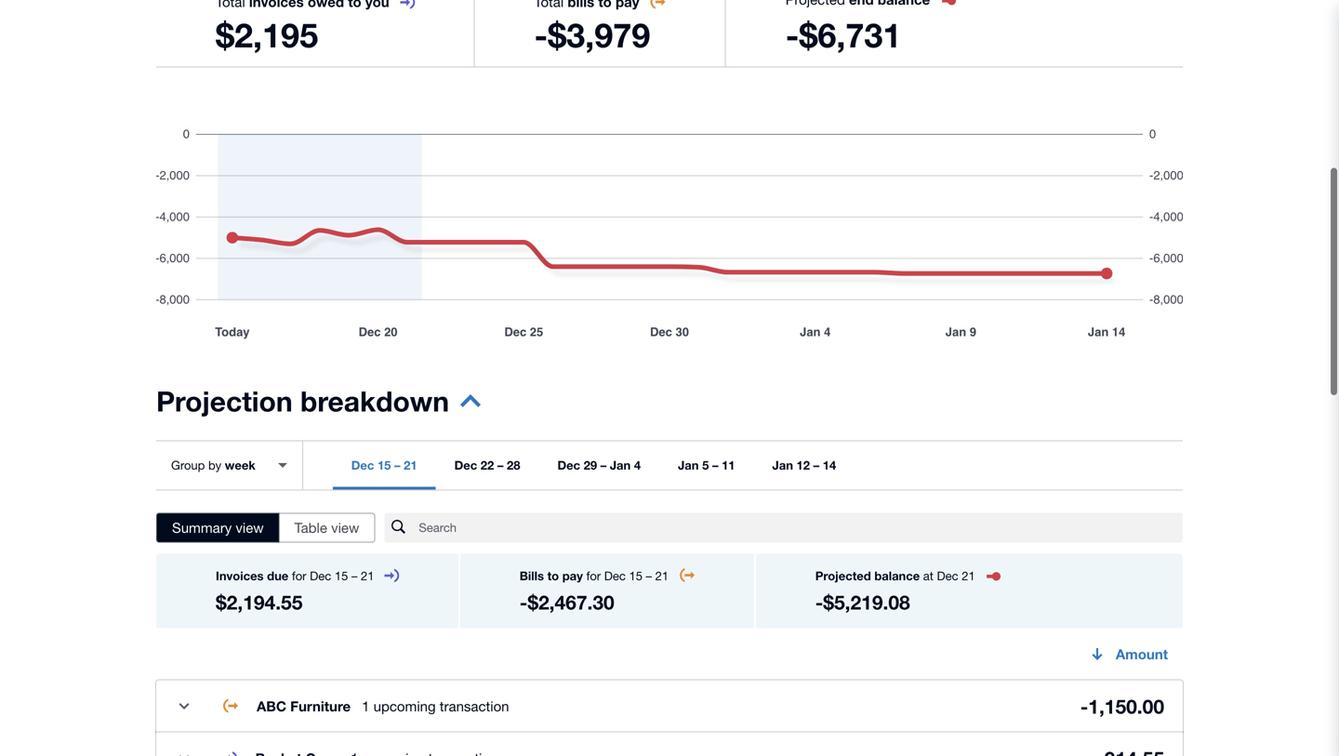 Task type: locate. For each thing, give the bounding box(es) containing it.
1 for from the left
[[292, 569, 307, 583]]

projected
[[816, 569, 871, 583]]

bills
[[520, 569, 544, 583]]

3 jan from the left
[[773, 458, 794, 473]]

– right 5
[[713, 458, 719, 473]]

– right the pay
[[646, 569, 652, 583]]

15 down breakdown
[[378, 458, 391, 473]]

– for 15
[[394, 458, 401, 473]]

$2,195
[[216, 15, 318, 55]]

dec right the pay
[[604, 569, 626, 583]]

1 upcoming transaction
[[362, 698, 509, 715]]

dec 15 – 21
[[351, 458, 417, 473]]

for
[[292, 569, 307, 583], [587, 569, 601, 583]]

-
[[534, 15, 548, 55], [786, 15, 799, 55], [520, 591, 528, 614], [816, 591, 824, 614], [1081, 695, 1089, 718]]

dec left 29
[[558, 458, 581, 473]]

0 horizontal spatial view
[[236, 520, 264, 536]]

amount button
[[1075, 636, 1183, 673]]

15
[[378, 458, 391, 473], [335, 569, 348, 583], [629, 569, 643, 583]]

view
[[236, 520, 264, 536], [331, 520, 359, 536]]

– down breakdown
[[394, 458, 401, 473]]

view right summary
[[236, 520, 264, 536]]

jan left 4
[[610, 458, 631, 473]]

toggle image
[[166, 688, 203, 725], [166, 740, 203, 756]]

furniture
[[290, 698, 351, 715]]

invoices
[[216, 569, 264, 583]]

upcoming
[[374, 698, 436, 715]]

2 horizontal spatial jan
[[773, 458, 794, 473]]

2 horizontal spatial 15
[[629, 569, 643, 583]]

1
[[362, 698, 370, 715]]

0 horizontal spatial jan
[[610, 458, 631, 473]]

– right 22
[[498, 458, 504, 473]]

1 horizontal spatial view
[[331, 520, 359, 536]]

11
[[722, 458, 735, 473]]

21 right due
[[361, 569, 374, 583]]

15 right the pay
[[629, 569, 643, 583]]

dec 22 – 28
[[455, 458, 520, 473]]

projected balance at dec 21
[[816, 569, 976, 583]]

-$3,979
[[534, 15, 651, 55]]

29
[[584, 458, 597, 473]]

- inside -$3,979 button
[[534, 15, 548, 55]]

– for 5
[[713, 458, 719, 473]]

1 horizontal spatial for
[[587, 569, 601, 583]]

projection
[[156, 384, 293, 418]]

dec right due
[[310, 569, 331, 583]]

summary
[[172, 520, 232, 536]]

2 view from the left
[[331, 520, 359, 536]]

-1,150.00
[[1081, 695, 1165, 718]]

for right due
[[292, 569, 307, 583]]

– right 12
[[814, 458, 820, 473]]

dec inside bills to pay for dec 15 – 21 -$2,467.30
[[604, 569, 626, 583]]

balance
[[875, 569, 920, 583]]

summary view
[[172, 520, 264, 536]]

– for 12
[[814, 458, 820, 473]]

group by week
[[171, 458, 256, 473]]

to
[[548, 569, 559, 583]]

projection breakdown
[[156, 384, 449, 418]]

2 for from the left
[[587, 569, 601, 583]]

15 down table view
[[335, 569, 348, 583]]

jan 12 – 14
[[773, 458, 837, 473]]

jan left 12
[[773, 458, 794, 473]]

2 jan from the left
[[678, 458, 699, 473]]

at
[[924, 569, 934, 583]]

0 horizontal spatial for
[[292, 569, 307, 583]]

for right the pay
[[587, 569, 601, 583]]

jan left 5
[[678, 458, 699, 473]]

view for summary view
[[236, 520, 264, 536]]

–
[[394, 458, 401, 473], [498, 458, 504, 473], [601, 458, 607, 473], [713, 458, 719, 473], [814, 458, 820, 473], [352, 569, 358, 583], [646, 569, 652, 583]]

- for -$5,219.08
[[816, 591, 824, 614]]

1 toggle image from the top
[[166, 688, 203, 725]]

dec right at
[[937, 569, 959, 583]]

– for 22
[[498, 458, 504, 473]]

due
[[267, 569, 289, 583]]

abc furniture
[[257, 698, 351, 715]]

0 vertical spatial toggle image
[[166, 688, 203, 725]]

0 horizontal spatial 15
[[335, 569, 348, 583]]

– for 29
[[601, 458, 607, 473]]

- for -$3,979
[[534, 15, 548, 55]]

view right table
[[331, 520, 359, 536]]

jan 5 – 11
[[678, 458, 735, 473]]

21 right at
[[962, 569, 976, 583]]

1 vertical spatial toggle image
[[166, 740, 203, 756]]

dec
[[351, 458, 374, 473], [455, 458, 477, 473], [558, 458, 581, 473], [310, 569, 331, 583], [604, 569, 626, 583], [937, 569, 959, 583]]

– right 29
[[601, 458, 607, 473]]

1 horizontal spatial jan
[[678, 458, 699, 473]]

– down table view
[[352, 569, 358, 583]]

14
[[823, 458, 837, 473]]

table view
[[295, 520, 359, 536]]

15 inside the invoices due for dec 15 – 21 $2,194.55
[[335, 569, 348, 583]]

21
[[404, 458, 417, 473], [361, 569, 374, 583], [656, 569, 669, 583], [962, 569, 976, 583]]

21 right the pay
[[656, 569, 669, 583]]

1 view from the left
[[236, 520, 264, 536]]

jan
[[610, 458, 631, 473], [678, 458, 699, 473], [773, 458, 794, 473]]

22
[[481, 458, 494, 473]]

21 inside bills to pay for dec 15 – 21 -$2,467.30
[[656, 569, 669, 583]]

28
[[507, 458, 520, 473]]



Task type: describe. For each thing, give the bounding box(es) containing it.
for inside bills to pay for dec 15 – 21 -$2,467.30
[[587, 569, 601, 583]]

pay
[[563, 569, 583, 583]]

Search for a document search field
[[419, 512, 1183, 544]]

-$5,219.08
[[816, 591, 911, 614]]

- inside bills to pay for dec 15 – 21 -$2,467.30
[[520, 591, 528, 614]]

$2,194.55
[[216, 591, 303, 614]]

- for -1,150.00
[[1081, 695, 1089, 718]]

dec 29 – jan 4
[[558, 458, 641, 473]]

$2,195 button
[[156, 0, 474, 67]]

dec down breakdown
[[351, 458, 374, 473]]

1 jan from the left
[[610, 458, 631, 473]]

- for -$6,731
[[786, 15, 799, 55]]

1,150.00
[[1089, 695, 1165, 718]]

-$6,731
[[786, 15, 902, 55]]

group
[[171, 458, 205, 473]]

2 toggle image from the top
[[166, 740, 203, 756]]

amount
[[1116, 646, 1169, 663]]

week
[[225, 458, 256, 473]]

view for table view
[[331, 520, 359, 536]]

– inside the invoices due for dec 15 – 21 $2,194.55
[[352, 569, 358, 583]]

12
[[797, 458, 810, 473]]

projection breakdown button
[[156, 384, 481, 429]]

transaction
[[440, 698, 509, 715]]

projection breakdown view option group
[[156, 513, 375, 543]]

jan for jan 12 – 14
[[773, 458, 794, 473]]

dec left 22
[[455, 458, 477, 473]]

jan for jan 5 – 11
[[678, 458, 699, 473]]

for inside the invoices due for dec 15 – 21 $2,194.55
[[292, 569, 307, 583]]

$5,219.08
[[824, 591, 911, 614]]

invoices due for dec 15 – 21 $2,194.55
[[216, 569, 374, 614]]

21 down breakdown
[[404, 458, 417, 473]]

15 inside bills to pay for dec 15 – 21 -$2,467.30
[[629, 569, 643, 583]]

table
[[295, 520, 327, 536]]

breakdown
[[301, 384, 449, 418]]

21 inside the invoices due for dec 15 – 21 $2,194.55
[[361, 569, 374, 583]]

abc
[[257, 698, 287, 715]]

by
[[208, 458, 222, 473]]

$2,467.30
[[528, 591, 615, 614]]

-$3,979 button
[[474, 0, 725, 67]]

bills to pay for dec 15 – 21 -$2,467.30
[[520, 569, 669, 614]]

5
[[703, 458, 709, 473]]

4
[[634, 458, 641, 473]]

$6,731
[[799, 15, 902, 55]]

$3,979
[[548, 15, 651, 55]]

– inside bills to pay for dec 15 – 21 -$2,467.30
[[646, 569, 652, 583]]

dec inside the invoices due for dec 15 – 21 $2,194.55
[[310, 569, 331, 583]]

1 horizontal spatial 15
[[378, 458, 391, 473]]



Task type: vqa. For each thing, say whether or not it's contained in the screenshot.


